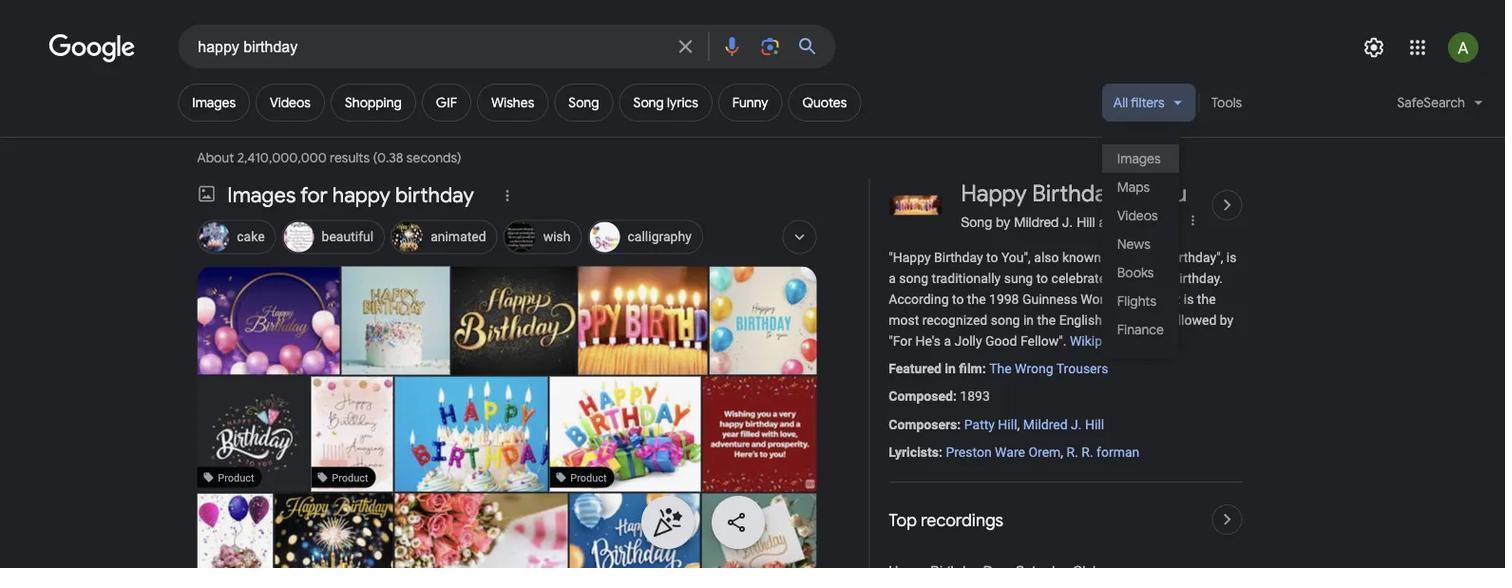 Task type: locate. For each thing, give the bounding box(es) containing it.
birthday up song by mildred j. hill and patty hill
[[1033, 179, 1119, 208]]

0 vertical spatial images
[[192, 94, 236, 111]]

for
[[300, 182, 328, 209]]

j. up r. r.  forman link
[[1072, 417, 1082, 432]]

images up maps link
[[1118, 150, 1162, 167]]

mildred
[[1015, 214, 1059, 230], [1024, 417, 1068, 432]]

1 vertical spatial images
[[1118, 150, 1162, 167]]

song down 1998
[[991, 313, 1021, 328]]

by
[[996, 214, 1011, 230], [1221, 313, 1234, 328]]

song right add wishes element
[[569, 94, 599, 111]]

patty up news
[[1126, 214, 1156, 230]]

0 horizontal spatial the
[[968, 292, 986, 307]]

1 horizontal spatial "happy
[[1123, 250, 1165, 265]]

is right birthday",
[[1227, 250, 1237, 265]]

hill up the ware
[[999, 417, 1018, 432]]

hill
[[1077, 214, 1096, 230], [1160, 214, 1179, 230], [999, 417, 1018, 432], [1086, 417, 1105, 432]]

: left 1893 on the right
[[954, 389, 957, 405]]

tools button
[[1203, 84, 1251, 122]]

happy birthday you amazing human | birthday cards & quotes 🎂🎁🎉 | send  real postcards online image
[[311, 377, 393, 492]]

happy birthday to you - wikipedia image
[[498, 267, 791, 375]]

happy birthday to you link
[[961, 179, 1205, 209]]

by right followed
[[1221, 313, 1234, 328]]

1 horizontal spatial in
[[1024, 313, 1034, 328]]

add song element
[[569, 94, 599, 111]]

a down as
[[1110, 271, 1117, 286]]

j. down "happy birthday to you" heading
[[1063, 214, 1074, 230]]

1 horizontal spatial song
[[991, 313, 1021, 328]]

to left you
[[1124, 179, 1146, 208]]

also
[[1035, 250, 1060, 265]]

0 horizontal spatial patty
[[965, 417, 995, 432]]

add gif element
[[436, 94, 457, 111]]

1 horizontal spatial product
[[332, 472, 369, 484]]

1 vertical spatial images link
[[1103, 145, 1180, 173]]

:
[[983, 361, 987, 377], [954, 389, 957, 405], [958, 417, 961, 432], [939, 444, 943, 460]]

videos link
[[256, 84, 325, 122], [1103, 202, 1180, 230]]

0 horizontal spatial product
[[218, 472, 255, 484]]

j.
[[1063, 214, 1074, 230], [1072, 417, 1082, 432]]

videos up 2,410,000,000
[[270, 94, 311, 111]]

videos link up news
[[1103, 202, 1180, 230]]

1 product from the left
[[218, 472, 255, 484]]

: for patty
[[958, 417, 961, 432]]

1 vertical spatial ,
[[1061, 444, 1064, 460]]

wish button
[[504, 217, 582, 259]]

to down also at the top of page
[[1037, 271, 1049, 286]]

funny link
[[719, 84, 783, 122]]

1 horizontal spatial birthday
[[1033, 179, 1119, 208]]

hill left "more options" "element"
[[1160, 214, 1179, 230]]

about
[[197, 150, 234, 167]]

wish
[[543, 229, 571, 245]]

patty
[[1126, 214, 1156, 230], [965, 417, 995, 432]]

0 vertical spatial birthday
[[1033, 179, 1119, 208]]

0 horizontal spatial is
[[1184, 292, 1195, 307]]

, up lyricists : preston ware orem , r. r.  forman
[[1018, 417, 1020, 432]]

search by voice image
[[721, 35, 744, 58]]

videos down maps link
[[1118, 207, 1159, 224]]

top recordings
[[889, 510, 1004, 532]]

3 product from the left
[[571, 472, 607, 484]]

featured
[[889, 361, 942, 377]]

r. right orem
[[1067, 444, 1079, 460]]

all filters button
[[1103, 84, 1197, 129]]

"happy up person's
[[1123, 250, 1165, 265]]

1 horizontal spatial the
[[1038, 313, 1057, 328]]

in left "film"
[[945, 361, 956, 377]]

1 horizontal spatial by
[[1221, 313, 1234, 328]]

0 horizontal spatial "happy
[[889, 250, 931, 265]]

recognized
[[923, 313, 988, 328]]

you",
[[1002, 250, 1031, 265]]

to
[[1124, 179, 1146, 208], [987, 250, 999, 265], [1037, 271, 1049, 286], [953, 292, 964, 307]]

1 vertical spatial videos link
[[1103, 202, 1180, 230]]

song
[[900, 271, 929, 286], [991, 313, 1021, 328]]

birthday.
[[1173, 271, 1224, 286]]

more options image
[[1186, 213, 1201, 228]]

1 vertical spatial mildred
[[1024, 417, 1068, 432]]

is
[[1227, 250, 1237, 265], [1184, 292, 1195, 307]]

add wishes element
[[492, 94, 535, 111]]

followed
[[1166, 313, 1217, 328]]

cake
[[237, 229, 265, 245]]

trousers
[[1057, 361, 1109, 377]]

birthday up "traditionally"
[[935, 250, 984, 265]]

a up according
[[889, 271, 896, 286]]

quotes
[[803, 94, 847, 111]]

1 horizontal spatial song
[[634, 94, 664, 111]]

videos link up 2,410,000,000
[[256, 84, 325, 122]]

0 vertical spatial videos
[[270, 94, 311, 111]]

flights link
[[1103, 287, 1180, 316]]

: for 1893
[[954, 389, 957, 405]]

0 horizontal spatial images link
[[178, 84, 250, 122]]

more options element
[[1184, 211, 1203, 230]]

person's
[[1121, 271, 1169, 286]]

song down happy on the right top
[[961, 214, 993, 230]]

0 vertical spatial song
[[900, 271, 929, 286]]

all filters
[[1114, 94, 1165, 111]]

product button
[[196, 377, 311, 492], [311, 377, 393, 492], [535, 377, 719, 492]]

images link
[[178, 84, 250, 122], [1103, 145, 1180, 173]]

0 vertical spatial by
[[996, 214, 1011, 230]]

0 horizontal spatial song
[[900, 271, 929, 286]]

0 horizontal spatial videos
[[270, 94, 311, 111]]

0 horizontal spatial by
[[996, 214, 1011, 230]]

by down happy on the right top
[[996, 214, 1011, 230]]

song up according
[[900, 271, 929, 286]]

preston
[[946, 444, 992, 460]]

seconds)
[[407, 150, 462, 167]]

20+ free happy birthday gifs & celebration stickers - pixabay image
[[197, 494, 273, 569]]

images link up about
[[178, 84, 250, 122]]

cake button
[[197, 217, 276, 259]]

1 horizontal spatial images link
[[1103, 145, 1180, 173]]

,
[[1018, 417, 1020, 432], [1061, 444, 1064, 460]]

flights
[[1118, 293, 1157, 310]]

in up fellow".
[[1024, 313, 1034, 328]]

0 horizontal spatial r.
[[1067, 444, 1079, 460]]

https://megaport.hu/media/37581... - happy birthday animations image
[[275, 490, 393, 569]]

2 product from the left
[[332, 472, 369, 484]]

videos inside menu
[[1118, 207, 1159, 224]]

1 vertical spatial videos
[[1118, 207, 1159, 224]]

orem
[[1029, 444, 1061, 460]]

a right he's
[[944, 334, 952, 349]]

product for first product button from the left
[[218, 472, 255, 484]]

1 vertical spatial birthday
[[935, 250, 984, 265]]

most
[[889, 313, 920, 328]]

song left lyrics
[[634, 94, 664, 111]]

song by mildred j. hill and patty hill
[[961, 214, 1179, 230]]

finance link
[[1103, 316, 1180, 344]]

Search search field
[[198, 36, 663, 60]]

0 horizontal spatial birthday
[[935, 250, 984, 265]]

add song lyrics element
[[634, 94, 699, 111]]

finance
[[1118, 321, 1164, 338]]

: left preston at the right bottom of the page
[[939, 444, 943, 460]]

images link for videos
[[178, 84, 250, 122]]

images inside menu
[[1118, 150, 1162, 167]]

1998
[[990, 292, 1020, 307]]

2 r. from the left
[[1082, 444, 1094, 460]]

r. left forman
[[1082, 444, 1094, 460]]

0 vertical spatial is
[[1227, 250, 1237, 265]]

belated happy birthday wishes | petal talk image
[[395, 494, 619, 569]]

forman
[[1097, 444, 1140, 460]]

r.
[[1067, 444, 1079, 460], [1082, 444, 1094, 460]]

happy birthday! gift card! image
[[535, 377, 719, 492]]

wishes
[[492, 94, 535, 111]]

1 vertical spatial by
[[1221, 313, 1234, 328]]

birthday for "happy
[[935, 250, 984, 265]]

2 horizontal spatial song
[[961, 214, 993, 230]]

images down 2,410,000,000
[[227, 182, 296, 209]]

top
[[889, 510, 917, 532]]

2 horizontal spatial product
[[571, 472, 607, 484]]

search by image image
[[759, 35, 782, 58]]

mildred up also at the top of page
[[1015, 214, 1059, 230]]

safesearch button
[[1387, 84, 1496, 129]]

the down "traditionally"
[[968, 292, 986, 307]]

patty down 1893 on the right
[[965, 417, 995, 432]]

: up preston at the right bottom of the page
[[958, 417, 961, 432]]

the up fellow".
[[1038, 313, 1057, 328]]

birthday
[[1033, 179, 1119, 208], [935, 250, 984, 265]]

mildred up orem
[[1024, 417, 1068, 432]]

ware
[[996, 444, 1026, 460]]

1 vertical spatial patty
[[965, 417, 995, 432]]

as
[[1105, 250, 1119, 265]]

, down mildred j. hill link
[[1061, 444, 1064, 460]]

filters
[[1131, 94, 1165, 111]]

1 horizontal spatial videos link
[[1103, 202, 1180, 230]]

composers
[[889, 417, 958, 432]]

all
[[1114, 94, 1129, 111]]

birthday for happy
[[1033, 179, 1119, 208]]

1 horizontal spatial patty
[[1126, 214, 1156, 230]]

images for happy birthday
[[227, 182, 474, 209]]

images link up maps
[[1103, 145, 1180, 173]]

hill left and
[[1077, 214, 1096, 230]]

hill up r. r.  forman link
[[1086, 417, 1105, 432]]

1 horizontal spatial r.
[[1082, 444, 1094, 460]]

1 vertical spatial song
[[991, 313, 1021, 328]]

1 horizontal spatial videos
[[1118, 207, 1159, 224]]

is right the it
[[1184, 292, 1195, 307]]

birthday inside "happy birthday to you" heading
[[1033, 179, 1119, 208]]

in inside "happy birthday to you", also known as "happy birthday", is a song traditionally sung to celebrate a person's birthday. according to the 1998 guinness world records, it is the most recognized song in the english language, followed by "for he's a jolly good fellow".
[[1024, 313, 1034, 328]]

menu
[[1103, 129, 1180, 359]]

0 vertical spatial images link
[[178, 84, 250, 122]]

1 vertical spatial in
[[945, 361, 956, 377]]

1 horizontal spatial a
[[944, 334, 952, 349]]

1 vertical spatial is
[[1184, 292, 1195, 307]]

0 horizontal spatial song
[[569, 94, 599, 111]]

product
[[218, 472, 255, 484], [332, 472, 369, 484], [571, 472, 607, 484]]

0 horizontal spatial videos link
[[256, 84, 325, 122]]

images up about
[[192, 94, 236, 111]]

happy birthday images - free download on freepik image
[[197, 267, 360, 375], [434, 267, 596, 375], [570, 494, 700, 569]]

beautiful button
[[282, 217, 385, 259]]

birthday inside "happy birthday to you", also known as "happy birthday", is a song traditionally sung to celebrate a person's birthday. according to the 1998 guinness world records, it is the most recognized song in the english language, followed by "for he's a jolly good fellow".
[[935, 250, 984, 265]]

0 vertical spatial in
[[1024, 313, 1034, 328]]

0 horizontal spatial in
[[945, 361, 956, 377]]

0 vertical spatial mildred
[[1015, 214, 1059, 230]]

None search field
[[0, 24, 836, 68]]

0 horizontal spatial ,
[[1018, 417, 1020, 432]]

google image
[[49, 34, 136, 63]]

"happy up according
[[889, 250, 931, 265]]

0 vertical spatial videos link
[[256, 84, 325, 122]]

the down birthday.
[[1198, 292, 1217, 307]]

in
[[1024, 313, 1034, 328], [945, 361, 956, 377]]



Task type: vqa. For each thing, say whether or not it's contained in the screenshot.
calligraphy button
yes



Task type: describe. For each thing, give the bounding box(es) containing it.
gif link
[[422, 84, 472, 122]]

news link
[[1103, 230, 1180, 259]]

top recordings link
[[889, 505, 1243, 535]]

happy birthday to you
[[961, 179, 1188, 208]]

free and customizable birthday templates image
[[710, 267, 818, 375]]

fellow".
[[1021, 334, 1067, 349]]

wikipedia
[[1070, 334, 1128, 349]]

0 vertical spatial patty
[[1126, 214, 1156, 230]]

preston ware orem link
[[946, 444, 1061, 460]]

2 vertical spatial images
[[227, 182, 296, 209]]

add quotes element
[[803, 94, 847, 111]]

composers : patty hill , mildred j. hill
[[889, 417, 1105, 432]]

0 vertical spatial j.
[[1063, 214, 1074, 230]]

tools
[[1212, 94, 1243, 111]]

funny
[[733, 94, 769, 111]]

what to write in a birthday card - unique happy birthday wishes image
[[342, 267, 450, 375]]

song for add song element
[[569, 94, 599, 111]]

song for song by mildred j. hill and patty hill
[[961, 214, 993, 230]]

good
[[986, 334, 1018, 349]]

: for preston
[[939, 444, 943, 460]]

menu containing images
[[1103, 129, 1180, 359]]

books link
[[1103, 259, 1180, 287]]

jolly
[[955, 334, 983, 349]]

add funny element
[[733, 94, 769, 111]]

song link
[[555, 84, 614, 122]]

0 vertical spatial ,
[[1018, 417, 1020, 432]]

100 best birthday instagram captions - cute birthday ... image
[[702, 454, 817, 569]]

2,410,000,000
[[237, 150, 327, 167]]

images for happy birthday heading
[[227, 182, 474, 209]]

patty hill link
[[965, 417, 1018, 432]]

known
[[1063, 250, 1102, 265]]

2 product button from the left
[[311, 377, 393, 492]]

happy birthday to you: december 2019 - christmas birthday gift (001) image
[[196, 377, 311, 492]]

the
[[990, 361, 1012, 377]]

guinness
[[1023, 292, 1078, 307]]

: left the
[[983, 361, 987, 377]]

to left you",
[[987, 250, 999, 265]]

recordings
[[921, 510, 1004, 532]]

2 horizontal spatial a
[[1110, 271, 1117, 286]]

lyricists
[[889, 444, 939, 460]]

1 horizontal spatial is
[[1227, 250, 1237, 265]]

130 special happy birthday wishes & messages image
[[703, 377, 818, 492]]

images for happy birthday link
[[197, 182, 486, 212]]

happy
[[961, 179, 1028, 208]]

english
[[1060, 313, 1103, 328]]

1 product button from the left
[[196, 377, 311, 492]]

0 horizontal spatial a
[[889, 271, 896, 286]]

song for song lyrics
[[634, 94, 664, 111]]

composed
[[889, 389, 954, 405]]

wrong
[[1016, 361, 1054, 377]]

1 "happy from the left
[[889, 250, 931, 265]]

lyricists : preston ware orem , r. r.  forman
[[889, 444, 1140, 460]]

history of the happy birthday song | pump it up image
[[395, 377, 568, 492]]

wishes link
[[477, 84, 549, 122]]

you
[[1150, 179, 1188, 208]]

books
[[1118, 264, 1155, 281]]

he's
[[916, 334, 941, 349]]

videos for videos link to the top
[[270, 94, 311, 111]]

"for
[[889, 334, 913, 349]]

to inside heading
[[1124, 179, 1146, 208]]

it
[[1174, 292, 1181, 307]]

3 product button from the left
[[535, 377, 719, 492]]

product for 3rd product button
[[571, 472, 607, 484]]

featured in film : the wrong trousers
[[889, 361, 1109, 377]]

calligraphy button
[[588, 217, 703, 259]]

1893
[[961, 389, 990, 405]]

celebrate
[[1052, 271, 1107, 286]]

film
[[960, 361, 983, 377]]

by inside "happy birthday to you", also known as "happy birthday", is a song traditionally sung to celebrate a person's birthday. according to the 1998 guinness world records, it is the most recognized song in the english language, followed by "for he's a jolly good fellow".
[[1221, 313, 1234, 328]]

beautiful
[[322, 229, 374, 245]]

about 2,410,000,000 results (0.38 seconds)
[[197, 150, 465, 167]]

birthday",
[[1168, 250, 1224, 265]]

to up recognized
[[953, 292, 964, 307]]

add shopping element
[[345, 94, 402, 111]]

traditionally
[[932, 271, 1001, 286]]

sung
[[1005, 271, 1034, 286]]

according
[[889, 292, 949, 307]]

images for videos
[[192, 94, 236, 111]]

the wrong trousers link
[[990, 361, 1109, 377]]

gif
[[436, 94, 457, 111]]

safesearch
[[1398, 94, 1466, 111]]

1 horizontal spatial ,
[[1061, 444, 1064, 460]]

composed : 1893
[[889, 389, 990, 405]]

maps link
[[1103, 173, 1180, 202]]

mildred j. hill link
[[1024, 417, 1105, 432]]

product for 2nd product button from the left
[[332, 472, 369, 484]]

results
[[330, 150, 370, 167]]

quotes link
[[789, 84, 862, 122]]

"happy birthday to you", also known as "happy birthday", is a song traditionally sung to celebrate a person's birthday. according to the 1998 guinness world records, it is the most recognized song in the english language, followed by "for he's a jolly good fellow".
[[889, 250, 1237, 349]]

images link for maps
[[1103, 145, 1180, 173]]

happy
[[333, 182, 391, 209]]

videos for rightmost videos link
[[1118, 207, 1159, 224]]

r. r.  forman link
[[1067, 444, 1140, 460]]

song lyrics link
[[619, 84, 713, 122]]

song lyrics
[[634, 94, 699, 111]]

(0.38
[[373, 150, 404, 167]]

happy birthday to you heading
[[961, 179, 1188, 209]]

2 "happy from the left
[[1123, 250, 1165, 265]]

calligraphy
[[628, 229, 692, 245]]

maps
[[1118, 179, 1151, 196]]

1 vertical spatial j.
[[1072, 417, 1082, 432]]

birthday
[[395, 182, 474, 209]]

language,
[[1106, 313, 1163, 328]]

lyrics
[[667, 94, 699, 111]]

records,
[[1119, 292, 1170, 307]]

shopping
[[345, 94, 402, 111]]

2 horizontal spatial the
[[1198, 292, 1217, 307]]

images for maps
[[1118, 150, 1162, 167]]

1 r. from the left
[[1067, 444, 1079, 460]]

news
[[1118, 236, 1151, 253]]

animated
[[431, 229, 486, 245]]



